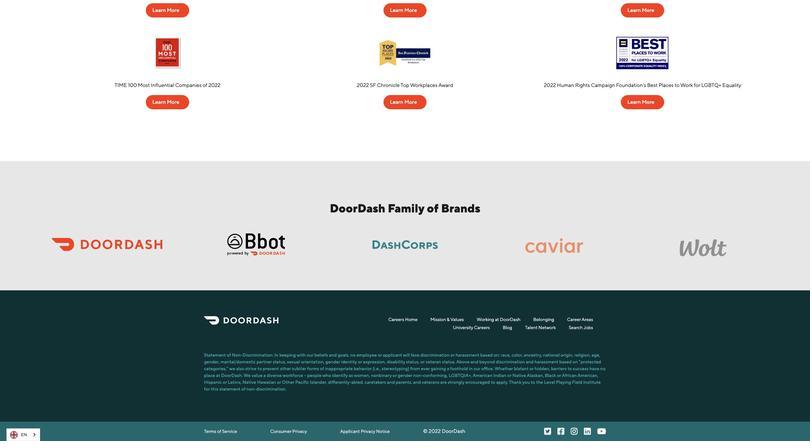Task type: locate. For each thing, give the bounding box(es) containing it.
0 vertical spatial harassment
[[456, 353, 480, 358]]

privacy
[[292, 429, 307, 434], [361, 429, 375, 434]]

1 vertical spatial doordash
[[500, 317, 521, 322]]

for right work
[[694, 82, 701, 88]]

you
[[523, 380, 530, 385]]

this
[[211, 387, 218, 392]]

office.
[[482, 366, 494, 371]]

doordash inside © 2022 doordash list
[[442, 428, 466, 435]]

native down we
[[243, 380, 256, 385]]

to up value
[[258, 366, 262, 371]]

native down blatant
[[513, 373, 526, 378]]

or up ever
[[421, 359, 425, 365]]

careers down working
[[474, 325, 490, 330]]

 link
[[545, 428, 551, 436]]

to left work
[[675, 82, 680, 88]]

value
[[252, 373, 263, 378]]

ancestry,
[[524, 353, 542, 358]]

careers home link
[[389, 316, 418, 323]]

1 horizontal spatial harassment
[[535, 359, 559, 365]]

2 horizontal spatial doordash
[[500, 317, 521, 322]]

0 horizontal spatial non-
[[247, 387, 256, 392]]

1 status, from the left
[[273, 359, 286, 365]]

doordash inside working at doordash link
[[500, 317, 521, 322]]

0 horizontal spatial a
[[264, 373, 266, 378]]

0 horizontal spatial doordash
[[330, 201, 385, 215]]

talent network link
[[525, 325, 556, 331]]

barriers
[[551, 366, 567, 371]]

hispanic
[[204, 380, 222, 385]]

indian
[[494, 373, 507, 378]]

1 horizontal spatial doordash
[[442, 428, 466, 435]]

status, down face
[[406, 359, 420, 365]]

equality
[[723, 82, 742, 88]]

based down origin, at the bottom
[[560, 359, 572, 365]]

–
[[304, 373, 306, 378]]

0 vertical spatial careers
[[389, 317, 404, 322]]

0 vertical spatial a
[[447, 366, 449, 371]]

2022 right ©
[[429, 428, 441, 435]]

0 vertical spatial for
[[694, 82, 701, 88]]

a
[[447, 366, 449, 371], [264, 373, 266, 378]]

a down status.
[[447, 366, 449, 371]]

our up orientation,
[[307, 353, 314, 358]]

gender up 'parents,'
[[398, 373, 413, 378]]

1 horizontal spatial non-
[[413, 373, 423, 378]]

harassment up above
[[456, 353, 480, 358]]

2022 inside list
[[429, 428, 441, 435]]

"protected
[[579, 359, 601, 365]]


[[571, 428, 578, 436]]

values
[[451, 317, 464, 322]]

privacy right consumer on the bottom of page
[[292, 429, 307, 434]]

to left the the in the bottom of the page
[[531, 380, 535, 385]]

non- down from
[[413, 373, 423, 378]]

2 status, from the left
[[406, 359, 420, 365]]

status, down in
[[273, 359, 286, 365]]

our right in
[[474, 366, 481, 371]]

1 horizontal spatial privacy
[[361, 429, 375, 434]]

1 horizontal spatial gender
[[398, 373, 413, 378]]

1 vertical spatial no
[[601, 366, 606, 371]]

of down latinx,
[[241, 387, 246, 392]]

discrimination down race,
[[496, 359, 525, 365]]

place
[[204, 373, 215, 378]]

in
[[275, 353, 279, 358]]

of right terms
[[217, 429, 221, 434]]

sexual
[[287, 359, 300, 365]]

1 vertical spatial discrimination
[[496, 359, 525, 365]]

applicant
[[383, 353, 402, 358]]

strongly
[[448, 380, 465, 385]]

at right working
[[495, 317, 499, 322]]

1 horizontal spatial based
[[560, 359, 572, 365]]

top
[[401, 82, 409, 88]]

1 horizontal spatial our
[[474, 366, 481, 371]]

0 horizontal spatial for
[[204, 387, 210, 392]]

1 horizontal spatial at
[[495, 317, 499, 322]]

0 horizontal spatial gender
[[326, 359, 340, 365]]

applicant
[[340, 429, 360, 434]]

1 vertical spatial at
[[216, 373, 220, 378]]

for left this
[[204, 387, 210, 392]]

people
[[307, 373, 322, 378]]

also
[[236, 366, 244, 371]]

(i.e.,
[[373, 366, 381, 371]]

status,
[[273, 359, 286, 365], [406, 359, 420, 365]]

gender up inappropriate
[[326, 359, 340, 365]]

employee
[[357, 353, 377, 358]]

1 vertical spatial based
[[560, 359, 572, 365]]

1 horizontal spatial discrimination
[[496, 359, 525, 365]]

0 horizontal spatial our
[[307, 353, 314, 358]]

who
[[323, 373, 331, 378]]

of
[[203, 82, 207, 88], [427, 201, 439, 215], [227, 353, 231, 358], [320, 366, 324, 371], [241, 387, 246, 392], [217, 429, 221, 434]]

belonging link
[[534, 316, 554, 323]]

alaskan,
[[527, 373, 544, 378]]

lgbtqia+,
[[449, 373, 472, 378]]

1 vertical spatial a
[[264, 373, 266, 378]]

a up hawaiian
[[264, 373, 266, 378]]

based up beyond
[[481, 353, 493, 358]]

discrimination
[[421, 353, 450, 358], [496, 359, 525, 365]]

no right have
[[601, 366, 606, 371]]

and down nonbinary
[[387, 380, 395, 385]]

hidden,
[[535, 366, 550, 371]]

orientation,
[[301, 359, 325, 365]]

career
[[567, 317, 581, 322]]

careers left the home
[[389, 317, 404, 322]]

career areas university careers
[[453, 317, 593, 330]]

veteran
[[426, 359, 441, 365]]

university careers link
[[453, 325, 490, 331]]

for inside statement of non-discrimination: in keeping with our beliefs and goals, no employee or applicant will face discrimination or harassment based on: race, color, ancestry, national origin, religion, age, gender, marital/domestic partner status, sexual orientation, gender identity or expression, disability status, or veteran status. above and beyond discrimination and harassment based on "protected categories," we also strive to prevent other subtler forms of inappropriate behavior (i.e., stereotyping) from ever gaining a foothold in our office. whether blatant or hidden, barriers to success have no place at doordash. we value a diverse workforce – people who identify as women, nonbinary or gender non-conforming, lgbtqia+, american indian or native alaskan, black or african american, hispanic or latinx, native hawaiian or other pacific islander, differently-abled, caretakers and parents, and veterans are strongly encouraged to apply. thank you to the level playing field institute for this statement of non-discrimination.
[[204, 387, 210, 392]]

workforce
[[283, 373, 303, 378]]

or up expression,
[[378, 353, 382, 358]]

0 vertical spatial no
[[350, 353, 356, 358]]

2 privacy from the left
[[361, 429, 375, 434]]

2 vertical spatial doordash
[[442, 428, 466, 435]]

caretakers
[[365, 380, 386, 385]]

gender
[[326, 359, 340, 365], [398, 373, 413, 378]]

0 vertical spatial non-
[[413, 373, 423, 378]]

marital/domestic
[[221, 359, 256, 365]]

at inside statement of non-discrimination: in keeping with our beliefs and goals, no employee or applicant will face discrimination or harassment based on: race, color, ancestry, national origin, religion, age, gender, marital/domestic partner status, sexual orientation, gender identity or expression, disability status, or veteran status. above and beyond discrimination and harassment based on "protected categories," we also strive to prevent other subtler forms of inappropriate behavior (i.e., stereotyping) from ever gaining a foothold in our office. whether blatant or hidden, barriers to success have no place at doordash. we value a diverse workforce – people who identify as women, nonbinary or gender non-conforming, lgbtqia+, american indian or native alaskan, black or african american, hispanic or latinx, native hawaiian or other pacific islander, differently-abled, caretakers and parents, and veterans are strongly encouraged to apply. thank you to the level playing field institute for this statement of non-discrimination.
[[216, 373, 220, 378]]

or down whether
[[508, 373, 512, 378]]

0 vertical spatial discrimination
[[421, 353, 450, 358]]

human
[[557, 82, 574, 88]]

mission & values
[[431, 317, 464, 322]]

0 horizontal spatial native
[[243, 380, 256, 385]]

1 vertical spatial careers
[[474, 325, 490, 330]]

at down 'categories,"'
[[216, 373, 220, 378]]

0 horizontal spatial at
[[216, 373, 220, 378]]

0 vertical spatial doordash
[[330, 201, 385, 215]]

0 horizontal spatial based
[[481, 353, 493, 358]]

working
[[477, 317, 494, 322]]

privacy left notice
[[361, 429, 375, 434]]

 link
[[584, 428, 591, 436]]

discrimination up "veteran"
[[421, 353, 450, 358]]

1 horizontal spatial careers
[[474, 325, 490, 330]]

will
[[403, 353, 410, 358]]

2022 right companies
[[209, 82, 221, 88]]

1 vertical spatial our
[[474, 366, 481, 371]]

1 privacy from the left
[[292, 429, 307, 434]]

university
[[453, 325, 473, 330]]

0 horizontal spatial privacy
[[292, 429, 307, 434]]

1 vertical spatial non-
[[247, 387, 256, 392]]

in
[[469, 366, 473, 371]]

or up status.
[[451, 353, 455, 358]]

we
[[244, 373, 251, 378]]

beliefs
[[315, 353, 328, 358]]

1 vertical spatial for
[[204, 387, 210, 392]]

1 horizontal spatial no
[[601, 366, 606, 371]]

no up identity
[[350, 353, 356, 358]]

1 vertical spatial harassment
[[535, 359, 559, 365]]

1 vertical spatial gender
[[398, 373, 413, 378]]

doordash for © 2022 doordash
[[442, 428, 466, 435]]

privacy for consumer
[[292, 429, 307, 434]]

harassment up hidden,
[[535, 359, 559, 365]]

disability
[[387, 359, 405, 365]]

belonging
[[534, 317, 554, 322]]

0 vertical spatial based
[[481, 353, 493, 358]]

religion,
[[575, 353, 591, 358]]

careers
[[389, 317, 404, 322], [474, 325, 490, 330]]

native
[[513, 373, 526, 378], [243, 380, 256, 385]]

and left "goals,"
[[329, 353, 337, 358]]

or down the barriers
[[557, 373, 561, 378]]

work
[[681, 82, 693, 88]]

0 horizontal spatial status,
[[273, 359, 286, 365]]

0 vertical spatial native
[[513, 373, 526, 378]]

more
[[167, 7, 179, 13], [405, 7, 417, 13], [642, 7, 655, 13], [167, 99, 179, 105], [405, 99, 417, 105], [642, 99, 655, 105]]

statement of non-discrimination: in keeping with our beliefs and goals, no employee or applicant will face discrimination or harassment based on: race, color, ancestry, national origin, religion, age, gender, marital/domestic partner status, sexual orientation, gender identity or expression, disability status, or veteran status. above and beyond discrimination and harassment based on "protected categories," we also strive to prevent other subtler forms of inappropriate behavior (i.e., stereotyping) from ever gaining a foothold in our office. whether blatant or hidden, barriers to success have no place at doordash. we value a diverse workforce – people who identify as women, nonbinary or gender non-conforming, lgbtqia+, american indian or native alaskan, black or african american, hispanic or latinx, native hawaiian or other pacific islander, differently-abled, caretakers and parents, and veterans are strongly encouraged to apply. thank you to the level playing field institute for this statement of non-discrimination.
[[204, 353, 606, 392]]

or
[[378, 353, 382, 358], [451, 353, 455, 358], [358, 359, 362, 365], [421, 359, 425, 365], [530, 366, 534, 371], [393, 373, 397, 378], [508, 373, 512, 378], [557, 373, 561, 378], [223, 380, 227, 385], [277, 380, 281, 385]]

1 horizontal spatial status,
[[406, 359, 420, 365]]

list
[[345, 316, 606, 333]]

2022
[[209, 82, 221, 88], [357, 82, 369, 88], [544, 82, 556, 88], [429, 428, 441, 435]]

1 vertical spatial native
[[243, 380, 256, 385]]

to up african on the right
[[568, 366, 572, 371]]

pacific
[[295, 380, 309, 385]]

2022 sf chronicle top workplaces award
[[357, 82, 453, 88]]

for
[[694, 82, 701, 88], [204, 387, 210, 392]]

0 horizontal spatial discrimination
[[421, 353, 450, 358]]

no
[[350, 353, 356, 358], [601, 366, 606, 371]]

en link
[[7, 429, 40, 441]]

 link
[[598, 428, 606, 436]]

1 horizontal spatial native
[[513, 373, 526, 378]]

doordash
[[330, 201, 385, 215], [500, 317, 521, 322], [442, 428, 466, 435]]

blog
[[503, 325, 512, 330]]

non- down we
[[247, 387, 256, 392]]

learn more
[[152, 7, 179, 13], [390, 7, 417, 13], [628, 7, 655, 13], [152, 99, 179, 105], [390, 99, 417, 105], [628, 99, 655, 105]]

2022 left the sf
[[357, 82, 369, 88]]



Task type: vqa. For each thing, say whether or not it's contained in the screenshot.
Doordash,
no



Task type: describe. For each thing, give the bounding box(es) containing it.
search jobs link
[[569, 325, 593, 331]]

award
[[439, 82, 453, 88]]

islander,
[[310, 380, 327, 385]]

american,
[[578, 373, 599, 378]]

terms of service link
[[204, 428, 237, 435]]

keeping
[[279, 353, 296, 358]]

we
[[229, 366, 235, 371]]

home
[[405, 317, 418, 322]]

2022 human rights campaign foundation's best places to work for lgbtq+ equality
[[544, 82, 742, 88]]

age,
[[592, 353, 600, 358]]

foothold
[[450, 366, 468, 371]]

on:
[[494, 353, 500, 358]]

or up alaskan,
[[530, 366, 534, 371]]

discrimination.
[[256, 387, 287, 392]]

status.
[[442, 359, 456, 365]]


[[558, 428, 565, 436]]

and up in
[[471, 359, 479, 365]]

level
[[544, 380, 555, 385]]

influential
[[151, 82, 174, 88]]

applicant privacy notice link
[[340, 428, 390, 435]]

or up behavior
[[358, 359, 362, 365]]

applicant privacy notice
[[340, 429, 390, 434]]

working at doordash
[[477, 317, 521, 322]]

0 horizontal spatial harassment
[[456, 353, 480, 358]]

areas
[[582, 317, 593, 322]]

english flag image
[[10, 431, 18, 439]]

encouraged
[[466, 380, 490, 385]]

ever
[[421, 366, 430, 371]]


[[584, 428, 591, 436]]

whether
[[495, 366, 513, 371]]

latinx,
[[228, 380, 242, 385]]

discrimination:
[[243, 353, 274, 358]]

terms
[[204, 429, 216, 434]]

careers inside career areas university careers
[[474, 325, 490, 330]]

places
[[659, 82, 674, 88]]

statement
[[219, 387, 241, 392]]

or down diverse
[[277, 380, 281, 385]]

doordash.
[[221, 373, 243, 378]]

color,
[[512, 353, 523, 358]]

workplaces
[[410, 82, 438, 88]]

0 horizontal spatial careers
[[389, 317, 404, 322]]

1 horizontal spatial a
[[447, 366, 449, 371]]

brands
[[441, 201, 480, 215]]

© 2022 doordash list
[[204, 428, 466, 435]]

hawaiian
[[257, 380, 276, 385]]

to left apply.
[[491, 380, 495, 385]]

jobs
[[584, 325, 593, 330]]

gender,
[[204, 359, 220, 365]]

have
[[590, 366, 600, 371]]

goals,
[[338, 353, 350, 358]]

0 vertical spatial at
[[495, 317, 499, 322]]

from
[[410, 366, 420, 371]]

of up who on the bottom left of page
[[320, 366, 324, 371]]

prevent
[[263, 366, 279, 371]]

talent network
[[525, 325, 556, 330]]

doordash for working at doordash
[[500, 317, 521, 322]]

behavior
[[354, 366, 372, 371]]

or down stereotyping)
[[393, 373, 397, 378]]

working at doordash link
[[477, 316, 521, 323]]


[[545, 428, 551, 436]]

0 vertical spatial our
[[307, 353, 314, 358]]

privacy for applicant
[[361, 429, 375, 434]]

and down the ancestry,
[[526, 359, 534, 365]]

of right family
[[427, 201, 439, 215]]

face
[[411, 353, 420, 358]]

apply.
[[496, 380, 508, 385]]

playing
[[556, 380, 571, 385]]

national
[[543, 353, 560, 358]]

or up statement
[[223, 380, 227, 385]]

forms
[[307, 366, 319, 371]]

career areas link
[[567, 316, 593, 323]]

notice
[[376, 429, 390, 434]]

terms of service
[[204, 429, 237, 434]]

campaign
[[591, 82, 615, 88]]

of left "non-"
[[227, 353, 231, 358]]

1 horizontal spatial for
[[694, 82, 701, 88]]

inappropriate
[[325, 366, 353, 371]]

black
[[545, 373, 556, 378]]

gaining
[[431, 366, 446, 371]]

2022 left human
[[544, 82, 556, 88]]

expression,
[[363, 359, 386, 365]]

list containing careers home
[[345, 316, 606, 333]]

as
[[349, 373, 353, 378]]

field
[[572, 380, 583, 385]]

with
[[297, 353, 306, 358]]

blog link
[[503, 325, 512, 331]]

rights
[[576, 82, 590, 88]]

veterans
[[422, 380, 440, 385]]

0 horizontal spatial no
[[350, 353, 356, 358]]

stereotyping)
[[382, 366, 409, 371]]

search
[[569, 325, 583, 330]]

diverse
[[267, 373, 282, 378]]

careers home
[[389, 317, 418, 322]]

search jobs
[[569, 325, 593, 330]]

success
[[573, 366, 589, 371]]

categories,"
[[204, 366, 228, 371]]

and right 'parents,'
[[413, 380, 421, 385]]

of inside © 2022 doordash list
[[217, 429, 221, 434]]

of right companies
[[203, 82, 207, 88]]

 link
[[558, 428, 565, 436]]

american
[[473, 373, 493, 378]]

thank
[[509, 380, 522, 385]]

 link
[[571, 428, 578, 436]]

other
[[280, 366, 291, 371]]

Language field
[[6, 429, 40, 441]]

0 vertical spatial gender
[[326, 359, 340, 365]]

identify
[[332, 373, 348, 378]]

abled,
[[351, 380, 364, 385]]



